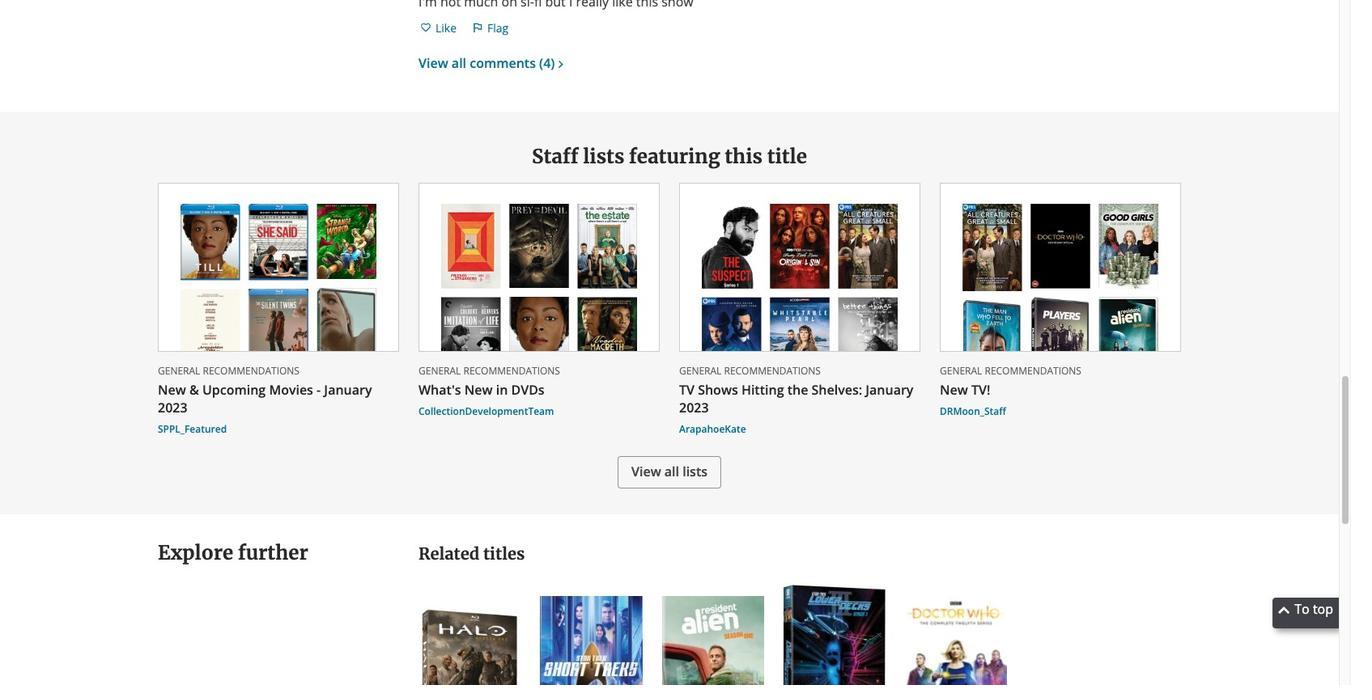 Task type: locate. For each thing, give the bounding box(es) containing it.
new for new tv!
[[940, 382, 968, 399]]

svg heart outline image
[[419, 21, 432, 34]]

halo. season one
[[428, 617, 509, 653]]

0 horizontal spatial view
[[419, 54, 448, 72]]

january inside general recommendations tv shows hitting the shelves: january 2023 arapahoekate
[[866, 382, 914, 399]]

new tv! - drmoon_staff image
[[941, 190, 1180, 500]]

0 vertical spatial all
[[452, 54, 466, 72]]

0 horizontal spatial star
[[550, 606, 575, 623]]

lower…
[[793, 612, 842, 630]]

shows
[[698, 382, 738, 399]]

star inside star trek, lower…
[[793, 594, 819, 612]]

1 new from the left
[[158, 382, 186, 399]]

trek, for lower…
[[822, 594, 853, 612]]

season
[[464, 617, 509, 635]]

0 horizontal spatial trek,
[[579, 606, 610, 623]]

january right shelves:
[[866, 382, 914, 399]]

recommendations up the hitting
[[724, 364, 821, 378]]

lists
[[583, 144, 625, 169], [683, 463, 708, 481]]

4 recommendations from the left
[[985, 364, 1082, 378]]

star trek, short… link
[[540, 597, 642, 686]]

star for short…
[[550, 606, 575, 623]]

star trek, short…
[[550, 606, 610, 641]]

2023 inside general recommendations new & upcoming movies - january 2023 sppl_featured
[[158, 399, 188, 417]]

all for comments
[[452, 54, 466, 72]]

in
[[496, 382, 508, 399]]

3 recommendations from the left
[[724, 364, 821, 378]]

view all comments (4) link
[[419, 54, 1007, 73]]

recommendations up in
[[463, 364, 560, 378]]

0 horizontal spatial new
[[158, 382, 186, 399]]

shelves:
[[812, 382, 862, 399]]

flag button
[[470, 15, 509, 41]]

new up collectiondevelopmentteam at the left
[[464, 382, 493, 399]]

all down arapahoekate 'link'
[[665, 463, 679, 481]]

related
[[419, 544, 479, 564]]

tv shows hitting the shelves: january 2023 link
[[679, 382, 921, 418]]

2 recommendations from the left
[[463, 364, 560, 378]]

recommendations inside general recommendations what's new in dvds collectiondevelopmentteam
[[463, 364, 560, 378]]

general inside general recommendations what's new in dvds collectiondevelopmentteam
[[419, 364, 461, 378]]

collectiondevelopmentteam link
[[419, 405, 554, 419]]

new inside general recommendations new & upcoming movies - january 2023 sppl_featured
[[158, 382, 186, 399]]

general inside general recommendations tv shows hitting the shelves: january 2023 arapahoekate
[[679, 364, 722, 378]]

new
[[158, 382, 186, 399], [464, 382, 493, 399], [940, 382, 968, 399]]

resident
[[672, 606, 726, 623]]

1 horizontal spatial trek,
[[822, 594, 853, 612]]

2023 up arapahoekate 'link'
[[679, 399, 709, 417]]

recommendations for dvds
[[463, 364, 560, 378]]

general inside general recommendations new & upcoming movies - january 2023 sppl_featured
[[158, 364, 200, 378]]

recommendations up upcoming
[[203, 364, 300, 378]]

1 horizontal spatial star
[[793, 594, 819, 612]]

general
[[158, 364, 200, 378], [419, 364, 461, 378], [679, 364, 722, 378], [940, 364, 982, 378]]

view all lists link
[[618, 457, 721, 489]]

1 horizontal spatial january
[[866, 382, 914, 399]]

title
[[767, 144, 807, 169]]

recommendations up new tv! link
[[985, 364, 1082, 378]]

general up '&'
[[158, 364, 200, 378]]

all for lists
[[665, 463, 679, 481]]

all
[[452, 54, 466, 72], [665, 463, 679, 481]]

2 horizontal spatial new
[[940, 382, 968, 399]]

1 horizontal spatial all
[[665, 463, 679, 481]]

new left tv!
[[940, 382, 968, 399]]

view
[[419, 54, 448, 72], [632, 463, 661, 481]]

general up what's
[[419, 364, 461, 378]]

0 vertical spatial lists
[[583, 144, 625, 169]]

2 2023 from the left
[[679, 399, 709, 417]]

like
[[436, 20, 457, 35]]

recommendations inside general recommendations tv shows hitting the shelves: january 2023 arapahoekate
[[724, 364, 821, 378]]

3 new from the left
[[940, 382, 968, 399]]

further
[[238, 541, 308, 566]]

0 vertical spatial view
[[419, 54, 448, 72]]

the
[[787, 382, 808, 399]]

general up tv
[[679, 364, 722, 378]]

1 january from the left
[[324, 382, 372, 399]]

2023
[[158, 399, 188, 417], [679, 399, 709, 417]]

recommendations inside general recommendations new & upcoming movies - january 2023 sppl_featured
[[203, 364, 300, 378]]

january inside general recommendations new & upcoming movies - january 2023 sppl_featured
[[324, 382, 372, 399]]

new inside general recommendations new tv! drmoon_staff
[[940, 382, 968, 399]]

general for shows
[[679, 364, 722, 378]]

2 new from the left
[[464, 382, 493, 399]]

january right -
[[324, 382, 372, 399]]

svg chevron right image
[[553, 57, 569, 72]]

general up tv!
[[940, 364, 982, 378]]

january for new & upcoming movies - january 2023
[[324, 382, 372, 399]]

all down like
[[452, 54, 466, 72]]

trek,
[[822, 594, 853, 612], [579, 606, 610, 623]]

4 general from the left
[[940, 364, 982, 378]]

2023 left '&'
[[158, 399, 188, 417]]

0 horizontal spatial 2023
[[158, 399, 188, 417]]

1 2023 from the left
[[158, 399, 188, 417]]

lists right staff
[[583, 144, 625, 169]]

star inside star trek, short…
[[550, 606, 575, 623]]

this
[[725, 144, 763, 169]]

trek, for short…
[[579, 606, 610, 623]]

general inside general recommendations new tv! drmoon_staff
[[940, 364, 982, 378]]

new & upcoming movies - january 2023 - sppl_featured image
[[159, 190, 398, 489]]

1 vertical spatial all
[[665, 463, 679, 481]]

view for view all comments (4)
[[419, 54, 448, 72]]

1 vertical spatial lists
[[683, 463, 708, 481]]

0 horizontal spatial lists
[[583, 144, 625, 169]]

trek, inside star trek, short…
[[579, 606, 610, 623]]

3 general from the left
[[679, 364, 722, 378]]

lists down arapahoekate 'link'
[[683, 463, 708, 481]]

star
[[793, 594, 819, 612], [550, 606, 575, 623]]

star for lower…
[[793, 594, 819, 612]]

arapahoekate link
[[679, 423, 746, 437]]

staff lists featuring this title
[[532, 144, 807, 169]]

1 recommendations from the left
[[203, 364, 300, 378]]

2 january from the left
[[866, 382, 914, 399]]

1 horizontal spatial new
[[464, 382, 493, 399]]

doctor
[[915, 606, 957, 623]]

0 horizontal spatial all
[[452, 54, 466, 72]]

tv!
[[972, 382, 990, 399]]

january
[[324, 382, 372, 399], [866, 382, 914, 399]]

1 horizontal spatial 2023
[[679, 399, 709, 417]]

sppl_featured link
[[158, 423, 227, 437]]

staff
[[532, 144, 578, 169]]

2 general from the left
[[419, 364, 461, 378]]

1 horizontal spatial view
[[632, 463, 661, 481]]

trek, inside star trek, lower…
[[822, 594, 853, 612]]

(4)
[[539, 54, 555, 72]]

1 general from the left
[[158, 364, 200, 378]]

recommendations for movies
[[203, 364, 300, 378]]

recommendations
[[203, 364, 300, 378], [463, 364, 560, 378], [724, 364, 821, 378], [985, 364, 1082, 378]]

dvds
[[511, 382, 545, 399]]

1 horizontal spatial lists
[[683, 463, 708, 481]]

2023 inside general recommendations tv shows hitting the shelves: january 2023 arapahoekate
[[679, 399, 709, 417]]

new left '&'
[[158, 382, 186, 399]]

the…
[[915, 623, 949, 641]]

0 horizontal spatial january
[[324, 382, 372, 399]]

one
[[428, 635, 454, 653]]

1 vertical spatial view
[[632, 463, 661, 481]]

alien.…
[[672, 623, 717, 641]]



Task type: describe. For each thing, give the bounding box(es) containing it.
general recommendations what's new in dvds collectiondevelopmentteam
[[419, 364, 560, 419]]

2023 for new
[[158, 399, 188, 417]]

upcoming
[[202, 382, 266, 399]]

doctor who. the… link
[[905, 597, 1007, 686]]

comments
[[470, 54, 536, 72]]

like button
[[419, 15, 457, 41]]

recommendations inside general recommendations new tv! drmoon_staff
[[985, 364, 1082, 378]]

who.
[[961, 606, 993, 623]]

new tv! link
[[940, 382, 1181, 400]]

tv shows hitting the shelves: january 2023 - arapahoekate image
[[680, 190, 920, 489]]

sppl_featured
[[158, 423, 227, 437]]

january for tv shows hitting the shelves: january 2023
[[866, 382, 914, 399]]

collectiondevelopmentteam
[[419, 405, 554, 419]]

general for &
[[158, 364, 200, 378]]

resident alien.…
[[672, 606, 726, 641]]

&
[[189, 382, 199, 399]]

what's
[[419, 382, 461, 399]]

new inside general recommendations what's new in dvds collectiondevelopmentteam
[[464, 382, 493, 399]]

doctor who. the…
[[915, 606, 993, 641]]

explore
[[158, 541, 233, 566]]

what's new in dvds link
[[419, 382, 660, 400]]

resident alien.… link
[[662, 597, 764, 686]]

new & upcoming movies - january 2023 link
[[158, 382, 399, 418]]

related titles
[[419, 544, 525, 564]]

featuring
[[629, 144, 720, 169]]

general for new
[[419, 364, 461, 378]]

view all comments (4)
[[419, 54, 555, 72]]

to top button
[[1273, 598, 1339, 629]]

svg flag outline image
[[471, 21, 484, 34]]

explore further
[[158, 541, 308, 566]]

halo. season one link
[[419, 608, 521, 686]]

halo.
[[428, 617, 461, 635]]

top
[[1313, 601, 1333, 619]]

general recommendations new tv! drmoon_staff
[[940, 364, 1082, 419]]

short…
[[550, 623, 594, 641]]

new for new & upcoming movies - january 2023
[[158, 382, 186, 399]]

arapahoekate
[[679, 423, 746, 437]]

to
[[1295, 601, 1310, 619]]

to top
[[1295, 601, 1333, 619]]

2023 for tv
[[679, 399, 709, 417]]

drmoon_staff
[[940, 405, 1006, 419]]

movies
[[269, 382, 313, 399]]

general recommendations new & upcoming movies - january 2023 sppl_featured
[[158, 364, 372, 437]]

general for tv!
[[940, 364, 982, 378]]

recommendations for the
[[724, 364, 821, 378]]

hitting
[[742, 382, 784, 399]]

what's new in dvds - collectiondevelopmentteam image
[[419, 190, 659, 489]]

view for view all lists
[[632, 463, 661, 481]]

star trek, lower…
[[793, 594, 853, 630]]

drmoon_staff link
[[940, 405, 1006, 419]]

flag
[[487, 20, 509, 35]]

tv
[[679, 382, 695, 399]]

-
[[317, 382, 321, 399]]

svg arrow medium up image
[[1279, 605, 1291, 618]]

star trek, lower… link
[[784, 586, 886, 686]]

titles
[[483, 544, 525, 564]]

general recommendations tv shows hitting the shelves: january 2023 arapahoekate
[[679, 364, 914, 437]]

view all lists
[[632, 463, 708, 481]]



Task type: vqa. For each thing, say whether or not it's contained in the screenshot.
"2023" corresponding to New
yes



